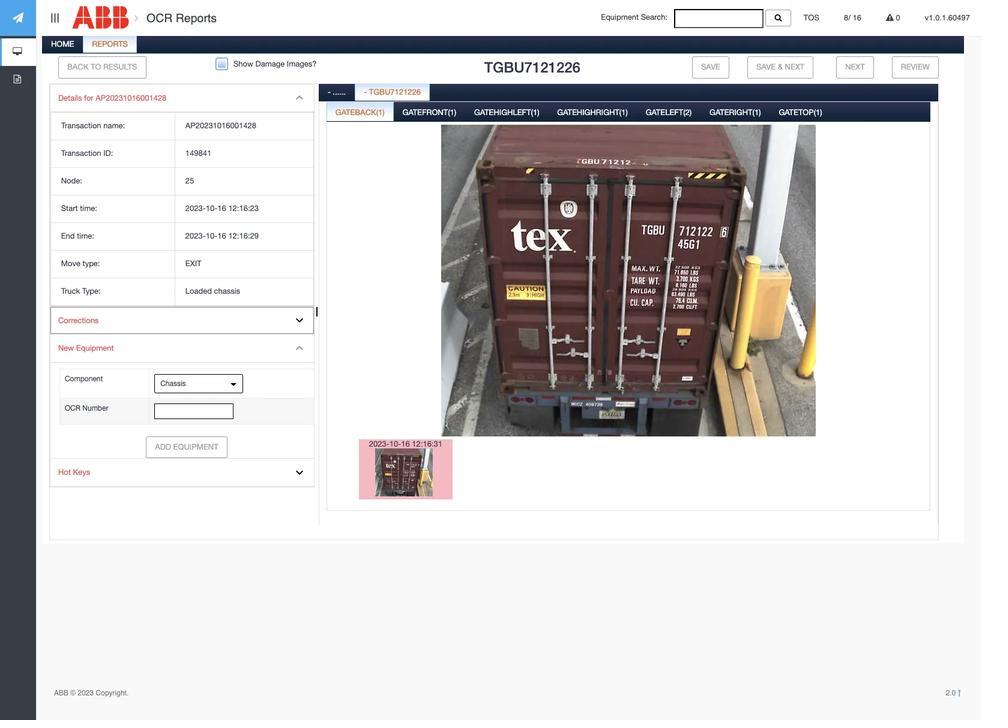 Task type: describe. For each thing, give the bounding box(es) containing it.
2023- for 2023-10-16 12:16:31
[[369, 440, 389, 449]]

gatetop(1)
[[779, 108, 822, 117]]

hot
[[58, 469, 71, 478]]

ocr reports
[[143, 11, 217, 25]]

chassis
[[160, 380, 186, 388]]

10- for 12:16:23
[[206, 204, 218, 213]]

gateleft(2)
[[646, 108, 692, 117]]

16 inside the 8/ 16 dropdown button
[[853, 13, 861, 22]]

save button
[[692, 56, 729, 78]]

reports inside "link"
[[92, 40, 128, 49]]

type:
[[83, 259, 100, 268]]

......
[[333, 87, 346, 96]]

0 button
[[874, 0, 912, 36]]

- ...... link
[[319, 81, 354, 105]]

time: for start time:
[[80, 204, 97, 213]]

images?
[[287, 59, 317, 68]]

25
[[185, 177, 194, 186]]

back to results button
[[58, 56, 146, 78]]

details for ap20231016001428 link
[[50, 84, 314, 112]]

warning image
[[886, 14, 894, 22]]

abb © 2023 copyright.
[[54, 690, 129, 698]]

menu inside tgbu7121226 tab list
[[50, 84, 315, 488]]

start
[[61, 204, 78, 213]]

gateright(1)
[[710, 108, 761, 117]]

show damage images?
[[233, 59, 317, 68]]

start time:
[[61, 204, 97, 213]]

2023- for 2023-10-16 12:16:29
[[185, 232, 206, 241]]

gatehighright(1) link
[[549, 101, 636, 125]]

exit
[[185, 259, 201, 268]]

ocr for ocr number
[[65, 405, 80, 413]]

component
[[65, 375, 103, 383]]

results
[[103, 62, 137, 71]]

0 vertical spatial tgbu7121226
[[484, 59, 580, 76]]

16 for 2023-10-16 12:16:23
[[218, 204, 226, 213]]

12:16:31
[[412, 440, 442, 449]]

gatehighleft(1) link
[[466, 101, 548, 125]]

reports link
[[84, 33, 136, 57]]

move
[[61, 259, 80, 268]]

2023-10-16 12:16:29
[[185, 232, 259, 241]]

search image
[[775, 14, 782, 22]]

0 vertical spatial reports
[[176, 11, 217, 25]]

10- for 12:16:29
[[206, 232, 218, 241]]

details for ap20231016001428
[[58, 93, 166, 102]]

gateleft(2) link
[[637, 101, 700, 125]]

2023
[[78, 690, 94, 698]]

corrections
[[58, 316, 99, 325]]

tos button
[[792, 0, 831, 36]]

&
[[778, 62, 783, 71]]

gatefront(1)
[[403, 108, 456, 117]]

review button
[[892, 56, 939, 78]]

details
[[58, 93, 82, 102]]

2023-10-16 12:16:23
[[185, 204, 259, 213]]

menu item containing details for ap20231016001428
[[50, 84, 314, 307]]

save for save & next
[[756, 62, 776, 71]]

gateback(1)
[[335, 108, 385, 117]]

abb
[[54, 690, 68, 698]]

search:
[[641, 13, 668, 22]]

back
[[67, 62, 88, 71]]

end time:
[[61, 232, 94, 241]]

corrections link
[[50, 307, 314, 335]]

2 next from the left
[[845, 62, 865, 71]]

tab list containing - ......
[[319, 81, 938, 548]]

truck
[[61, 287, 80, 296]]

chassis
[[214, 287, 240, 296]]

tos
[[804, 13, 819, 22]]

keys
[[73, 469, 90, 478]]

save for save
[[701, 62, 720, 71]]

type:
[[82, 287, 101, 296]]

save & next
[[756, 62, 805, 71]]

0 vertical spatial equipment
[[601, 13, 639, 22]]

8/
[[844, 13, 851, 22]]

©
[[70, 690, 76, 698]]



Task type: locate. For each thing, give the bounding box(es) containing it.
10- down the 2023-10-16 12:16:23
[[206, 232, 218, 241]]

12:16:23
[[228, 204, 259, 213]]

new equipment
[[58, 344, 114, 353]]

0 horizontal spatial -
[[328, 87, 331, 96]]

2023-
[[185, 204, 206, 213], [185, 232, 206, 241], [369, 440, 389, 449]]

0 vertical spatial 2023-
[[185, 204, 206, 213]]

loaded
[[185, 287, 212, 296]]

1 vertical spatial time:
[[77, 232, 94, 241]]

16 left 12:16:29
[[218, 232, 226, 241]]

2023- for 2023-10-16 12:16:23
[[185, 204, 206, 213]]

transaction left id:
[[61, 149, 101, 158]]

1 horizontal spatial ocr
[[146, 11, 172, 25]]

- tgbu7121226 link
[[355, 81, 429, 105]]

2023- left 12:16:31
[[369, 440, 389, 449]]

1 horizontal spatial ap20231016001428
[[185, 121, 256, 130]]

1 horizontal spatial reports
[[176, 11, 217, 25]]

1 horizontal spatial next
[[845, 62, 865, 71]]

10-
[[206, 204, 218, 213], [206, 232, 218, 241], [389, 440, 401, 449]]

navigation
[[0, 0, 36, 94]]

transaction for transaction id:
[[61, 149, 101, 158]]

tab list containing gateback(1)
[[327, 101, 931, 545]]

tgbu7121226 up gatefront(1)
[[369, 87, 421, 96]]

equipment up hot keys link
[[173, 443, 218, 452]]

ocr
[[146, 11, 172, 25], [65, 405, 80, 413]]

1 next from the left
[[785, 62, 805, 71]]

12:16:29
[[228, 232, 259, 241]]

time:
[[80, 204, 97, 213], [77, 232, 94, 241]]

gatefront(1) link
[[394, 101, 465, 125]]

end
[[61, 232, 75, 241]]

tab list
[[319, 81, 938, 548], [327, 101, 931, 545]]

add equipment button
[[146, 437, 227, 459]]

save left &
[[756, 62, 776, 71]]

none text field inside menu item
[[154, 404, 233, 419]]

0 vertical spatial menu item
[[50, 84, 314, 307]]

next
[[785, 62, 805, 71], [845, 62, 865, 71]]

transaction id:
[[61, 149, 113, 158]]

1 vertical spatial reports
[[92, 40, 128, 49]]

2 horizontal spatial equipment
[[601, 13, 639, 22]]

next button
[[836, 56, 874, 78]]

add
[[155, 443, 171, 452]]

0 vertical spatial ocr
[[146, 11, 172, 25]]

to
[[91, 62, 101, 71]]

long arrow up image
[[958, 690, 961, 698]]

gatehighleft(1)
[[474, 108, 539, 117]]

1 horizontal spatial save
[[756, 62, 776, 71]]

gateback(1) link
[[327, 101, 393, 125]]

2 vertical spatial equipment
[[173, 443, 218, 452]]

1 vertical spatial 10-
[[206, 232, 218, 241]]

menu containing details for ap20231016001428
[[50, 84, 315, 488]]

16 for 2023-10-16 12:16:29
[[218, 232, 226, 241]]

review
[[901, 62, 930, 71]]

None text field
[[154, 404, 233, 419]]

name:
[[103, 121, 125, 130]]

1 save from the left
[[701, 62, 720, 71]]

16 left 12:16:31
[[401, 440, 410, 449]]

move type:
[[61, 259, 100, 268]]

save & next button
[[747, 56, 814, 78]]

0 horizontal spatial equipment
[[76, 344, 114, 353]]

add equipment
[[155, 443, 218, 452]]

next down the 8/ 16 dropdown button
[[845, 62, 865, 71]]

1 transaction from the top
[[61, 121, 101, 130]]

home
[[51, 40, 74, 49]]

1 horizontal spatial tgbu7121226
[[484, 59, 580, 76]]

menu item containing new equipment
[[50, 335, 315, 460]]

tgbu7121226 up gatehighleft(1)
[[484, 59, 580, 76]]

loaded chassis
[[185, 287, 240, 296]]

0 horizontal spatial ocr
[[65, 405, 80, 413]]

gateright(1) link
[[701, 101, 769, 125]]

equipment right new
[[76, 344, 114, 353]]

1 vertical spatial ocr
[[65, 405, 80, 413]]

ap20231016001428 up 149841
[[185, 121, 256, 130]]

- ......
[[328, 87, 346, 96]]

2023-10-16 12:16:31
[[369, 440, 442, 449]]

1 vertical spatial tgbu7121226
[[369, 87, 421, 96]]

number
[[82, 405, 108, 413]]

gatehighright(1)
[[557, 108, 628, 117]]

1 - from the left
[[328, 87, 331, 96]]

1 horizontal spatial equipment
[[173, 443, 218, 452]]

0 vertical spatial time:
[[80, 204, 97, 213]]

1 vertical spatial ap20231016001428
[[185, 121, 256, 130]]

node:
[[61, 177, 82, 186]]

8/ 16
[[844, 13, 861, 22]]

2 transaction from the top
[[61, 149, 101, 158]]

0 vertical spatial 10-
[[206, 204, 218, 213]]

tgbu7121226
[[484, 59, 580, 76], [369, 87, 421, 96]]

2 menu item from the top
[[50, 335, 315, 460]]

home link
[[43, 33, 82, 57]]

v1.0.1.60497
[[925, 13, 970, 22]]

16 for 2023-10-16 12:16:31
[[401, 440, 410, 449]]

id:
[[103, 149, 113, 158]]

transaction up transaction id:
[[61, 121, 101, 130]]

show
[[233, 59, 253, 68]]

1 vertical spatial transaction
[[61, 149, 101, 158]]

16 right 8/
[[853, 13, 861, 22]]

equipment for add equipment
[[173, 443, 218, 452]]

2 - from the left
[[364, 87, 367, 96]]

menu
[[50, 84, 315, 488]]

transaction name:
[[61, 121, 125, 130]]

transaction
[[61, 121, 101, 130], [61, 149, 101, 158]]

row group inside menu item
[[51, 113, 313, 306]]

2.0
[[946, 690, 958, 698]]

equipment
[[601, 13, 639, 22], [76, 344, 114, 353], [173, 443, 218, 452]]

1 vertical spatial menu item
[[50, 335, 315, 460]]

16 left 12:16:23 in the top of the page
[[218, 204, 226, 213]]

2023- up exit
[[185, 232, 206, 241]]

for
[[84, 93, 93, 102]]

equipment left search:
[[601, 13, 639, 22]]

menu item
[[50, 84, 314, 307], [50, 335, 315, 460]]

2 save from the left
[[756, 62, 776, 71]]

time: right start
[[80, 204, 97, 213]]

10- for 12:16:31
[[389, 440, 401, 449]]

0 horizontal spatial ap20231016001428
[[96, 93, 166, 102]]

hot keys link
[[50, 460, 314, 487]]

equipment for new equipment
[[76, 344, 114, 353]]

0 horizontal spatial next
[[785, 62, 805, 71]]

2 vertical spatial 10-
[[389, 440, 401, 449]]

0 horizontal spatial save
[[701, 62, 720, 71]]

equipment search:
[[601, 13, 674, 22]]

1 horizontal spatial -
[[364, 87, 367, 96]]

ocr inside tgbu7121226 tab list
[[65, 405, 80, 413]]

- left ......
[[328, 87, 331, 96]]

0 horizontal spatial tgbu7121226
[[369, 87, 421, 96]]

8/ 16 button
[[832, 0, 873, 36]]

new
[[58, 344, 74, 353]]

0 vertical spatial transaction
[[61, 121, 101, 130]]

new equipment link
[[50, 335, 314, 363]]

hot keys
[[58, 469, 90, 478]]

damage
[[255, 59, 285, 68]]

2 vertical spatial 2023-
[[369, 440, 389, 449]]

1 vertical spatial equipment
[[76, 344, 114, 353]]

reports
[[176, 11, 217, 25], [92, 40, 128, 49]]

tgbu7121226 tab list
[[40, 33, 964, 548]]

row group containing transaction name:
[[51, 113, 313, 306]]

ocr for ocr reports
[[146, 11, 172, 25]]

row group
[[51, 113, 313, 306]]

next right &
[[785, 62, 805, 71]]

time: right 'end' at the top of the page
[[77, 232, 94, 241]]

ap20231016001428 up name:
[[96, 93, 166, 102]]

copyright.
[[96, 690, 129, 698]]

16
[[853, 13, 861, 22], [218, 204, 226, 213], [218, 232, 226, 241], [401, 440, 410, 449]]

truck type:
[[61, 287, 101, 296]]

v1.0.1.60497 button
[[913, 0, 982, 36]]

equipment inside button
[[173, 443, 218, 452]]

back to results
[[67, 62, 137, 71]]

2023- down 25 on the left top of the page
[[185, 204, 206, 213]]

ocr number
[[65, 405, 108, 413]]

save up gateright(1)
[[701, 62, 720, 71]]

149841
[[185, 149, 211, 158]]

bars image
[[49, 13, 60, 23]]

10- left 12:16:31
[[389, 440, 401, 449]]

0 horizontal spatial reports
[[92, 40, 128, 49]]

- for - tgbu7121226
[[364, 87, 367, 96]]

ap20231016001428
[[96, 93, 166, 102], [185, 121, 256, 130]]

transaction for transaction name:
[[61, 121, 101, 130]]

- tgbu7121226
[[364, 87, 421, 96]]

1 menu item from the top
[[50, 84, 314, 307]]

10- up 2023-10-16 12:16:29
[[206, 204, 218, 213]]

None field
[[674, 9, 764, 28]]

- for - ......
[[328, 87, 331, 96]]

save
[[701, 62, 720, 71], [756, 62, 776, 71]]

time: for end time:
[[77, 232, 94, 241]]

- up gateback(1)
[[364, 87, 367, 96]]

1 vertical spatial 2023-
[[185, 232, 206, 241]]

gatetop(1) link
[[770, 101, 831, 125]]

0
[[894, 13, 900, 22]]

0 vertical spatial ap20231016001428
[[96, 93, 166, 102]]



Task type: vqa. For each thing, say whether or not it's contained in the screenshot.


